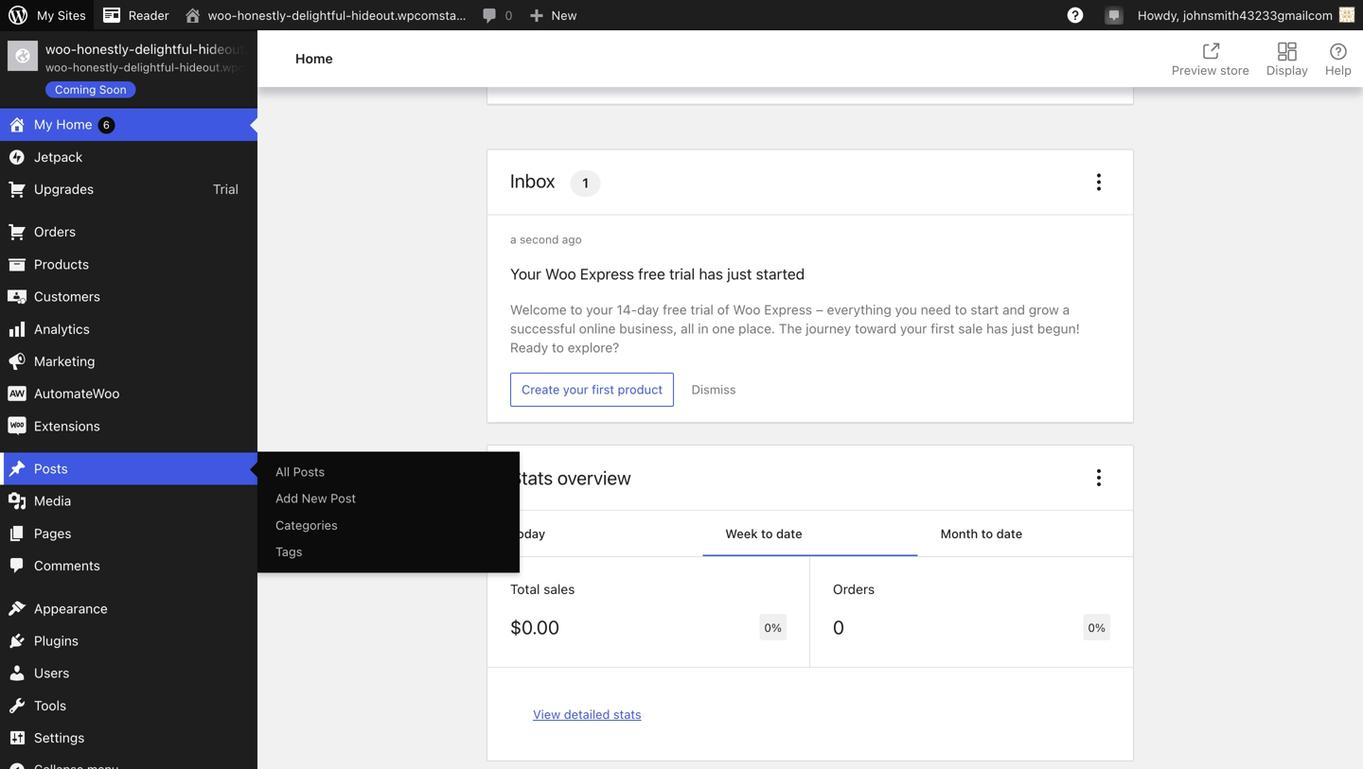 Task type: describe. For each thing, give the bounding box(es) containing it.
toward
[[855, 321, 897, 337]]

your woo express free trial has just started
[[510, 265, 805, 283]]

stats
[[613, 708, 642, 722]]

month to date button
[[918, 511, 1133, 557]]

users link
[[0, 658, 258, 690]]

product
[[618, 383, 663, 397]]

post
[[331, 492, 356, 506]]

add new post link
[[262, 485, 520, 512]]

choose which values to display image
[[1088, 467, 1111, 489]]

just inside the welcome to your 14-day free trial of woo express – everything you need to start and grow a successful online business, all in one place. the journey toward your first sale has just begun! ready to explore?
[[1012, 321, 1034, 337]]

2 vertical spatial honestly-
[[73, 61, 124, 74]]

add for add new post
[[276, 492, 298, 506]]

comments link
[[0, 550, 258, 583]]

1
[[582, 175, 589, 191]]

honestly- for hideout.wpcomstaging.com
[[77, 41, 135, 57]]

inbox
[[510, 169, 555, 192]]

create your first product link
[[510, 373, 674, 407]]

to up sale
[[955, 302, 967, 318]]

settings
[[34, 731, 85, 746]]

a second ago
[[510, 233, 582, 246]]

woo- for hideout.wpcomsta…
[[208, 8, 237, 22]]

add for add a domain
[[556, 6, 581, 21]]

week to date
[[726, 527, 803, 541]]

settings link
[[0, 723, 258, 755]]

1 vertical spatial 0
[[833, 616, 845, 638]]

month
[[941, 527, 978, 541]]

users
[[34, 666, 70, 681]]

0 horizontal spatial home
[[56, 117, 92, 132]]

stats
[[510, 467, 553, 489]]

sale
[[958, 321, 983, 337]]

pages
[[34, 526, 71, 542]]

woo-honestly-delightful-hideout.wpcomsta… link
[[177, 0, 474, 30]]

appearance
[[34, 601, 108, 617]]

my sites link
[[0, 0, 94, 30]]

add a domain button
[[488, 0, 1133, 45]]

1 horizontal spatial home
[[295, 51, 333, 66]]

you
[[895, 302, 917, 318]]

woo-honestly-delightful-hideout.wpcomstaging.com woo-honestly-delightful-hideout.wpcomstaging.com coming soon
[[45, 41, 367, 96]]

dismiss
[[692, 383, 736, 397]]

0 inside toolbar navigation
[[505, 8, 513, 22]]

0 vertical spatial has
[[699, 265, 723, 283]]

categories link
[[262, 512, 520, 539]]

appearance link
[[0, 593, 258, 625]]

notification image
[[1107, 7, 1122, 22]]

14-
[[617, 302, 637, 318]]

view detailed stats
[[533, 708, 642, 722]]

0 horizontal spatial orders
[[34, 224, 76, 240]]

explore?
[[568, 340, 619, 356]]

day
[[637, 302, 659, 318]]

to for week to date
[[761, 527, 773, 541]]

to for welcome to your 14-day free trial of woo express – everything you need to start and grow a successful online business, all in one place. the journey toward your first sale has just begun! ready to explore?
[[570, 302, 583, 318]]

toolbar navigation
[[0, 0, 1363, 34]]

my home 6
[[34, 117, 110, 132]]

to for month to date
[[982, 527, 993, 541]]

the
[[779, 321, 802, 337]]

date for month to date
[[997, 527, 1023, 541]]

jetpack
[[34, 149, 83, 165]]

automatewoo link
[[0, 378, 258, 410]]

ago
[[562, 233, 582, 246]]

pages link
[[0, 518, 258, 550]]

my for home
[[34, 117, 53, 132]]

–
[[816, 302, 824, 318]]

week to date button
[[703, 511, 918, 557]]

in
[[698, 321, 709, 337]]

view
[[533, 708, 561, 722]]

ready
[[510, 340, 548, 356]]

all
[[276, 465, 290, 479]]

add a domain
[[556, 6, 643, 21]]

view detailed stats link
[[518, 691, 657, 739]]

begun!
[[1038, 321, 1080, 337]]

date for week to date
[[776, 527, 803, 541]]

soon
[[99, 83, 127, 96]]

sites
[[58, 8, 86, 22]]

my for sites
[[37, 8, 54, 22]]

0 horizontal spatial express
[[580, 265, 634, 283]]

free inside the welcome to your 14-day free trial of woo express – everything you need to start and grow a successful online business, all in one place. the journey toward your first sale has just begun! ready to explore?
[[663, 302, 687, 318]]

0 horizontal spatial new
[[302, 492, 327, 506]]

today
[[510, 527, 545, 541]]

need
[[921, 302, 951, 318]]

tab list containing today
[[488, 511, 1133, 557]]

display button
[[1261, 30, 1314, 87]]

domain
[[596, 6, 643, 21]]

reader
[[129, 8, 169, 22]]

analytics
[[34, 321, 90, 337]]

products
[[34, 256, 89, 272]]

sales
[[544, 582, 575, 597]]



Task type: locate. For each thing, give the bounding box(es) containing it.
0 vertical spatial home
[[295, 51, 333, 66]]

media link
[[0, 485, 258, 518]]

woo-honestly-delightful-hideout.wpcomsta…
[[208, 8, 466, 22]]

my
[[37, 8, 54, 22], [34, 117, 53, 132]]

customers link
[[0, 281, 258, 313]]

analytics link
[[0, 313, 258, 346]]

upgrades
[[34, 181, 94, 197]]

1 vertical spatial woo
[[733, 302, 761, 318]]

0 vertical spatial new
[[552, 8, 577, 22]]

1 horizontal spatial posts
[[293, 465, 325, 479]]

woo up place.
[[733, 302, 761, 318]]

first inside the welcome to your 14-day free trial of woo express – everything you need to start and grow a successful online business, all in one place. the journey toward your first sale has just begun! ready to explore?
[[931, 321, 955, 337]]

help
[[1326, 63, 1352, 77]]

posts link
[[0, 453, 258, 485]]

has down start
[[987, 321, 1008, 337]]

marketing
[[34, 354, 95, 369]]

express
[[580, 265, 634, 283], [764, 302, 812, 318]]

2 vertical spatial your
[[563, 383, 589, 397]]

woo- up "coming"
[[45, 61, 73, 74]]

0 vertical spatial express
[[580, 265, 634, 283]]

date inside button
[[997, 527, 1023, 541]]

date right week on the right of page
[[776, 527, 803, 541]]

posts up media
[[34, 461, 68, 477]]

your
[[586, 302, 613, 318], [900, 321, 927, 337], [563, 383, 589, 397]]

2 horizontal spatial a
[[1063, 302, 1070, 318]]

2 date from the left
[[997, 527, 1023, 541]]

0 vertical spatial delightful-
[[292, 8, 351, 22]]

to inside button
[[761, 527, 773, 541]]

new inside toolbar navigation
[[552, 8, 577, 22]]

0 horizontal spatial tab list
[[488, 511, 1133, 557]]

1 horizontal spatial new
[[552, 8, 577, 22]]

0 horizontal spatial a
[[510, 233, 517, 246]]

1 vertical spatial woo-
[[45, 41, 77, 57]]

orders link
[[0, 216, 258, 248]]

express up 14- on the left of page
[[580, 265, 634, 283]]

jetpack link
[[0, 141, 258, 173]]

1 vertical spatial just
[[1012, 321, 1034, 337]]

honestly- for hideout.wpcomsta…
[[237, 8, 292, 22]]

woo inside your woo express free trial has just started link
[[545, 265, 576, 283]]

$0.00
[[510, 616, 560, 638]]

new
[[552, 8, 577, 22], [302, 492, 327, 506]]

tab list
[[1161, 30, 1363, 87], [488, 511, 1133, 557]]

categories
[[276, 518, 338, 533]]

stats overview
[[510, 467, 631, 489]]

woo-
[[208, 8, 237, 22], [45, 41, 77, 57], [45, 61, 73, 74]]

date right month
[[997, 527, 1023, 541]]

0 vertical spatial 0
[[505, 8, 513, 22]]

hideout.wpcomstaging.com
[[198, 41, 367, 57], [180, 61, 327, 74]]

total sales
[[510, 582, 575, 597]]

a up begun!
[[1063, 302, 1070, 318]]

month to date
[[941, 527, 1023, 541]]

0 vertical spatial tab list
[[1161, 30, 1363, 87]]

create
[[522, 383, 560, 397]]

place.
[[739, 321, 775, 337]]

new left domain
[[552, 8, 577, 22]]

just down and
[[1012, 321, 1034, 337]]

has up of
[[699, 265, 723, 283]]

detailed
[[564, 708, 610, 722]]

store
[[1220, 63, 1250, 77]]

media
[[34, 494, 71, 509]]

started
[[756, 265, 805, 283]]

journey
[[806, 321, 851, 337]]

preview store
[[1172, 63, 1250, 77]]

0 horizontal spatial posts
[[34, 461, 68, 477]]

1 horizontal spatial a
[[585, 6, 592, 21]]

tools link
[[0, 690, 258, 723]]

second
[[520, 233, 559, 246]]

date inside button
[[776, 527, 803, 541]]

0 vertical spatial my
[[37, 8, 54, 22]]

home left 6
[[56, 117, 92, 132]]

0 vertical spatial just
[[727, 265, 752, 283]]

0% for 0
[[1088, 621, 1106, 635]]

woo- up woo-honestly-delightful-hideout.wpcomstaging.com woo-honestly-delightful-hideout.wpcomstaging.com coming soon
[[208, 8, 237, 22]]

0 vertical spatial first
[[931, 321, 955, 337]]

0 vertical spatial honestly-
[[237, 8, 292, 22]]

business,
[[619, 321, 677, 337]]

howdy, johnsmith43233gmailcom
[[1138, 8, 1333, 22]]

1 vertical spatial a
[[510, 233, 517, 246]]

2 vertical spatial a
[[1063, 302, 1070, 318]]

0 horizontal spatial just
[[727, 265, 752, 283]]

1 vertical spatial first
[[592, 383, 614, 397]]

new up 'categories'
[[302, 492, 327, 506]]

to inside button
[[982, 527, 993, 541]]

1 vertical spatial my
[[34, 117, 53, 132]]

your woo express free trial has just started link
[[510, 263, 805, 286]]

trial up the all
[[669, 265, 695, 283]]

free
[[638, 265, 665, 283], [663, 302, 687, 318]]

0 vertical spatial woo-
[[208, 8, 237, 22]]

1 vertical spatial hideout.wpcomstaging.com
[[180, 61, 327, 74]]

successful
[[510, 321, 576, 337]]

1 horizontal spatial orders
[[833, 582, 875, 597]]

welcome to your 14-day free trial of woo express – everything you need to start and grow a successful online business, all in one place. the journey toward your first sale has just begun! ready to explore?
[[510, 302, 1080, 356]]

1 vertical spatial tab list
[[488, 511, 1133, 557]]

add down all
[[276, 492, 298, 506]]

1 horizontal spatial express
[[764, 302, 812, 318]]

trial up in
[[691, 302, 714, 318]]

tags link
[[262, 539, 520, 566]]

1 horizontal spatial tab list
[[1161, 30, 1363, 87]]

0 horizontal spatial 0
[[505, 8, 513, 22]]

delightful-
[[292, 8, 351, 22], [135, 41, 198, 57], [124, 61, 180, 74]]

comments
[[34, 558, 100, 574]]

trial inside the welcome to your 14-day free trial of woo express – everything you need to start and grow a successful online business, all in one place. the journey toward your first sale has just begun! ready to explore?
[[691, 302, 714, 318]]

0 horizontal spatial date
[[776, 527, 803, 541]]

trial
[[213, 181, 239, 197]]

0 horizontal spatial woo
[[545, 265, 576, 283]]

howdy,
[[1138, 8, 1180, 22]]

add left domain
[[556, 6, 581, 21]]

0 vertical spatial orders
[[34, 224, 76, 240]]

woo- inside woo-honestly-delightful-hideout.wpcomsta… link
[[208, 8, 237, 22]]

posts
[[34, 461, 68, 477], [293, 465, 325, 479]]

1 vertical spatial delightful-
[[135, 41, 198, 57]]

my left sites
[[37, 8, 54, 22]]

1 vertical spatial free
[[663, 302, 687, 318]]

customers
[[34, 289, 100, 304]]

help button
[[1314, 30, 1363, 87]]

your right create
[[563, 383, 589, 397]]

tools
[[34, 698, 66, 714]]

date
[[776, 527, 803, 541], [997, 527, 1023, 541]]

marketing link
[[0, 346, 258, 378]]

free up the all
[[663, 302, 687, 318]]

orders up products
[[34, 224, 76, 240]]

has inside the welcome to your 14-day free trial of woo express – everything you need to start and grow a successful online business, all in one place. the journey toward your first sale has just begun! ready to explore?
[[987, 321, 1008, 337]]

one
[[712, 321, 735, 337]]

your down you
[[900, 321, 927, 337]]

start
[[971, 302, 999, 318]]

posts inside 'link'
[[293, 465, 325, 479]]

tab list containing preview store
[[1161, 30, 1363, 87]]

6
[[103, 119, 110, 131]]

grow
[[1029, 302, 1059, 318]]

orders
[[34, 224, 76, 240], [833, 582, 875, 597]]

johnsmith43233gmailcom
[[1184, 8, 1333, 22]]

1 vertical spatial orders
[[833, 582, 875, 597]]

to right month
[[982, 527, 993, 541]]

preview store button
[[1161, 30, 1261, 87]]

extensions link
[[0, 410, 258, 443]]

0% for $0.00
[[764, 621, 782, 635]]

0 horizontal spatial add
[[276, 492, 298, 506]]

to up the online
[[570, 302, 583, 318]]

overview
[[558, 467, 631, 489]]

0 vertical spatial add
[[556, 6, 581, 21]]

0 horizontal spatial 0%
[[764, 621, 782, 635]]

to down successful
[[552, 340, 564, 356]]

1 vertical spatial add
[[276, 492, 298, 506]]

0 vertical spatial free
[[638, 265, 665, 283]]

2 vertical spatial woo-
[[45, 61, 73, 74]]

a inside button
[[585, 6, 592, 21]]

home down woo-honestly-delightful-hideout.wpcomsta… link
[[295, 51, 333, 66]]

1 horizontal spatial has
[[987, 321, 1008, 337]]

my up jetpack
[[34, 117, 53, 132]]

a inside the welcome to your 14-day free trial of woo express – everything you need to start and grow a successful online business, all in one place. the journey toward your first sale has just begun! ready to explore?
[[1063, 302, 1070, 318]]

plugins link
[[0, 625, 258, 658]]

delightful- inside toolbar navigation
[[292, 8, 351, 22]]

tags
[[276, 545, 303, 559]]

of
[[717, 302, 730, 318]]

2 vertical spatial delightful-
[[124, 61, 180, 74]]

1 horizontal spatial first
[[931, 321, 955, 337]]

1 vertical spatial home
[[56, 117, 92, 132]]

to right week on the right of page
[[761, 527, 773, 541]]

1 vertical spatial your
[[900, 321, 927, 337]]

free up day
[[638, 265, 665, 283]]

my inside my sites link
[[37, 8, 54, 22]]

1 0% from the left
[[764, 621, 782, 635]]

honestly- inside toolbar navigation
[[237, 8, 292, 22]]

all posts
[[276, 465, 325, 479]]

1 horizontal spatial just
[[1012, 321, 1034, 337]]

0 horizontal spatial first
[[592, 383, 614, 397]]

1 date from the left
[[776, 527, 803, 541]]

delightful- for hideout.wpcomsta…
[[292, 8, 351, 22]]

woo- down "my sites"
[[45, 41, 77, 57]]

2 0% from the left
[[1088, 621, 1106, 635]]

1 horizontal spatial add
[[556, 6, 581, 21]]

posts right all
[[293, 465, 325, 479]]

add inside button
[[556, 6, 581, 21]]

inbox notes options image
[[1088, 171, 1111, 194]]

just up of
[[727, 265, 752, 283]]

woo right your
[[545, 265, 576, 283]]

1 vertical spatial trial
[[691, 302, 714, 318]]

coming
[[55, 83, 96, 96]]

express inside the welcome to your 14-day free trial of woo express – everything you need to start and grow a successful online business, all in one place. the journey toward your first sale has just begun! ready to explore?
[[764, 302, 812, 318]]

orders down week to date button
[[833, 582, 875, 597]]

woo- for hideout.wpcomstaging.com
[[45, 41, 77, 57]]

all
[[681, 321, 694, 337]]

reader link
[[94, 0, 177, 30]]

1 horizontal spatial date
[[997, 527, 1023, 541]]

first down need
[[931, 321, 955, 337]]

first left product
[[592, 383, 614, 397]]

0 vertical spatial your
[[586, 302, 613, 318]]

0 link
[[474, 0, 520, 30]]

1 vertical spatial new
[[302, 492, 327, 506]]

1 vertical spatial has
[[987, 321, 1008, 337]]

0 vertical spatial trial
[[669, 265, 695, 283]]

express up the at the right top of page
[[764, 302, 812, 318]]

1 horizontal spatial woo
[[733, 302, 761, 318]]

0%
[[764, 621, 782, 635], [1088, 621, 1106, 635]]

1 horizontal spatial 0
[[833, 616, 845, 638]]

1 vertical spatial honestly-
[[77, 41, 135, 57]]

0 vertical spatial a
[[585, 6, 592, 21]]

1 horizontal spatial 0%
[[1088, 621, 1106, 635]]

0 vertical spatial hideout.wpcomstaging.com
[[198, 41, 367, 57]]

a left domain
[[585, 6, 592, 21]]

your up the online
[[586, 302, 613, 318]]

first inside create your first product link
[[592, 383, 614, 397]]

0 horizontal spatial has
[[699, 265, 723, 283]]

0
[[505, 8, 513, 22], [833, 616, 845, 638]]

everything
[[827, 302, 892, 318]]

online
[[579, 321, 616, 337]]

a left second
[[510, 233, 517, 246]]

0 vertical spatial woo
[[545, 265, 576, 283]]

delightful- for hideout.wpcomstaging.com
[[135, 41, 198, 57]]

your
[[510, 265, 541, 283]]

honestly-
[[237, 8, 292, 22], [77, 41, 135, 57], [73, 61, 124, 74]]

1 vertical spatial express
[[764, 302, 812, 318]]

dismiss button
[[680, 373, 748, 407]]

new link
[[520, 0, 585, 30]]

woo inside the welcome to your 14-day free trial of woo express – everything you need to start and grow a successful online business, all in one place. the journey toward your first sale has just begun! ready to explore?
[[733, 302, 761, 318]]

and
[[1003, 302, 1026, 318]]

week
[[726, 527, 758, 541]]



Task type: vqa. For each thing, say whether or not it's contained in the screenshot.
bottommost has
yes



